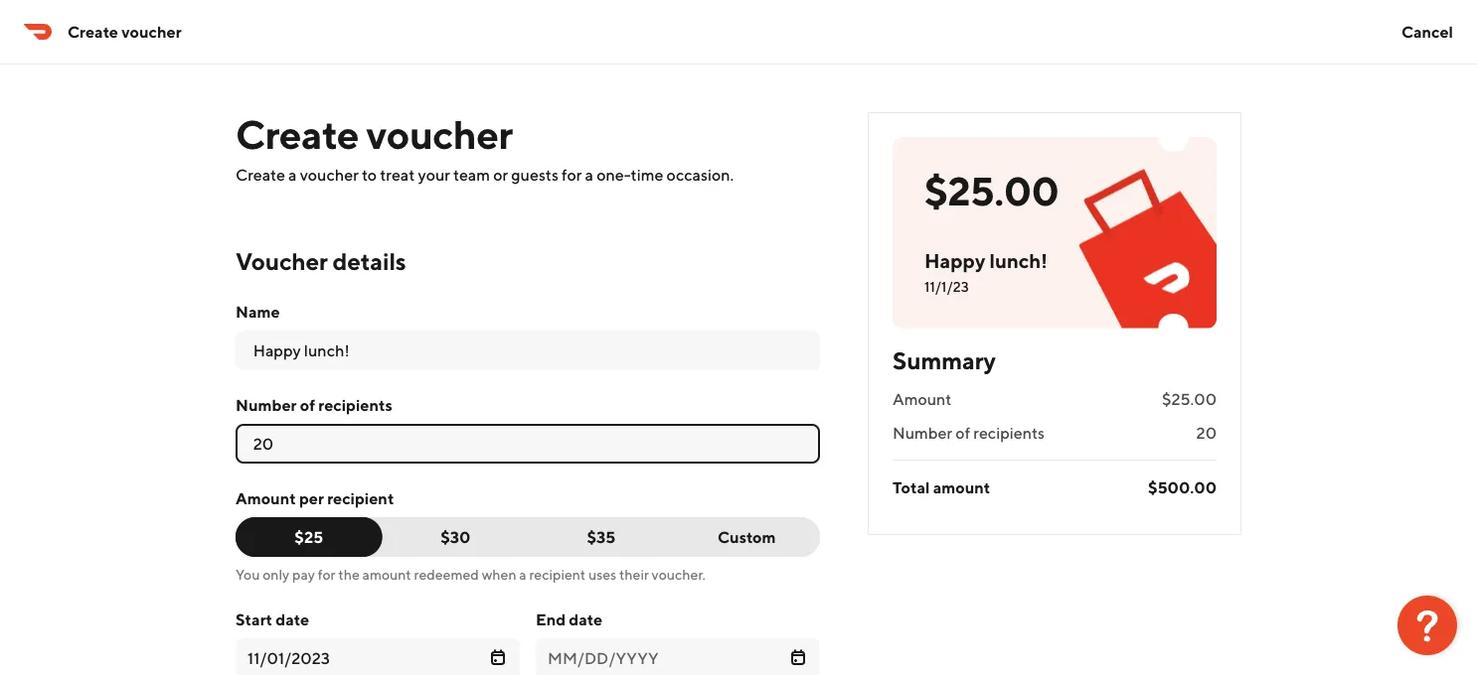 Task type: locate. For each thing, give the bounding box(es) containing it.
0 horizontal spatial select a date image
[[490, 650, 506, 666]]

0 vertical spatial $25.00
[[924, 167, 1059, 214]]

number of recipients for create voucher
[[236, 396, 392, 415]]

create
[[68, 22, 118, 41], [236, 110, 359, 158], [236, 166, 285, 184]]

$25.00 up '20'
[[1162, 390, 1217, 409]]

number of recipients up amount per recipient
[[236, 396, 392, 415]]

date right start
[[276, 611, 309, 630]]

amount per recipient
[[236, 490, 394, 508]]

lunch!
[[990, 250, 1048, 273]]

voucher for create voucher create a voucher to treat your team or guests for a one-time occasion.
[[366, 110, 513, 158]]

number for create voucher
[[236, 396, 297, 415]]

amount right the
[[362, 567, 411, 584]]

recipient left uses
[[529, 567, 586, 584]]

1 vertical spatial recipients
[[973, 424, 1045, 443]]

0 horizontal spatial date
[[276, 611, 309, 630]]

for
[[114, 39, 134, 58], [562, 166, 582, 184], [318, 567, 336, 584]]

1 vertical spatial of
[[956, 424, 970, 443]]

amount down summary
[[893, 390, 952, 409]]

number of recipients
[[236, 396, 392, 415], [893, 424, 1045, 443]]

recipients
[[318, 396, 392, 415], [973, 424, 1045, 443]]

0 vertical spatial recipients
[[318, 396, 392, 415]]

1 horizontal spatial for
[[318, 567, 336, 584]]

1 horizontal spatial date
[[569, 611, 603, 630]]

0 horizontal spatial $25.00
[[924, 167, 1059, 214]]

Name text field
[[253, 339, 803, 363]]

name
[[236, 303, 280, 322]]

1 vertical spatial $25.00
[[1162, 390, 1217, 409]]

one-
[[597, 166, 631, 184]]

0 vertical spatial amount
[[933, 479, 990, 498]]

1 horizontal spatial $25.00
[[1162, 390, 1217, 409]]

2 vertical spatial for
[[318, 567, 336, 584]]

team
[[453, 166, 490, 184]]

a left 'to'
[[288, 166, 297, 184]]

a right when
[[519, 567, 527, 584]]

or
[[493, 166, 508, 184]]

Start date text field
[[248, 647, 474, 671]]

amount right total
[[933, 479, 990, 498]]

date for end date
[[569, 611, 603, 630]]

1 horizontal spatial voucher
[[300, 166, 359, 184]]

0 horizontal spatial recipient
[[327, 490, 394, 508]]

0 horizontal spatial for
[[114, 39, 134, 58]]

0 vertical spatial voucher
[[122, 22, 182, 41]]

0 horizontal spatial a
[[288, 166, 297, 184]]

for right portal
[[114, 39, 134, 58]]

details
[[333, 247, 406, 275]]

amount
[[893, 390, 952, 409], [236, 490, 296, 508]]

end date
[[536, 611, 603, 630]]

2 vertical spatial create
[[236, 166, 285, 184]]

2 horizontal spatial for
[[562, 166, 582, 184]]

amount for amount per recipient
[[236, 490, 296, 508]]

Number of recipients number field
[[253, 433, 803, 455]]

number of recipients up total amount
[[893, 424, 1045, 443]]

recipients for create voucher
[[318, 396, 392, 415]]

start date
[[236, 611, 309, 630]]

1 horizontal spatial amount
[[893, 390, 952, 409]]

1 horizontal spatial of
[[956, 424, 970, 443]]

you only pay for the amount redeemed when a recipient uses their voucher.
[[236, 567, 706, 584]]

0 horizontal spatial of
[[300, 396, 315, 415]]

1 horizontal spatial recipients
[[973, 424, 1045, 443]]

$25.00 up lunch!
[[924, 167, 1059, 214]]

1 date from the left
[[276, 611, 309, 630]]

open resource center image
[[1398, 596, 1457, 656]]

1 horizontal spatial recipient
[[529, 567, 586, 584]]

when
[[482, 567, 516, 584]]

number
[[236, 396, 297, 415], [893, 424, 952, 443]]

of
[[300, 396, 315, 415], [956, 424, 970, 443]]

End date text field
[[548, 647, 774, 671]]

create voucher create a voucher to treat your team or guests for a one-time occasion.
[[236, 110, 734, 184]]

2 horizontal spatial voucher
[[366, 110, 513, 158]]

1 vertical spatial for
[[562, 166, 582, 184]]

0 vertical spatial create
[[68, 22, 118, 41]]

0 horizontal spatial number of recipients
[[236, 396, 392, 415]]

number up total
[[893, 424, 952, 443]]

2 select a date image from the left
[[790, 650, 806, 666]]

recipient
[[327, 490, 394, 508], [529, 567, 586, 584]]

amount left per
[[236, 490, 296, 508]]

only
[[263, 567, 290, 584]]

date
[[276, 611, 309, 630], [569, 611, 603, 630]]

a
[[288, 166, 297, 184], [585, 166, 593, 184], [519, 567, 527, 584]]

$30
[[441, 528, 471, 547]]

amount
[[933, 479, 990, 498], [362, 567, 411, 584]]

date right end
[[569, 611, 603, 630]]

0 horizontal spatial amount
[[236, 490, 296, 508]]

to
[[362, 166, 377, 184]]

for left the
[[318, 567, 336, 584]]

1 select a date image from the left
[[490, 650, 506, 666]]

work portal for keywords
[[24, 39, 206, 58]]

11/1/23
[[924, 279, 969, 295]]

voucher
[[122, 22, 182, 41], [366, 110, 513, 158], [300, 166, 359, 184]]

0 horizontal spatial amount
[[362, 567, 411, 584]]

1 vertical spatial number of recipients
[[893, 424, 1045, 443]]

0 vertical spatial number of recipients
[[236, 396, 392, 415]]

number down name
[[236, 396, 297, 415]]

$25.00
[[924, 167, 1059, 214], [1162, 390, 1217, 409]]

1 horizontal spatial number
[[893, 424, 952, 443]]

cancel button
[[1386, 12, 1469, 52]]

1 vertical spatial number
[[893, 424, 952, 443]]

summary
[[893, 346, 996, 375]]

1 vertical spatial amount
[[236, 490, 296, 508]]

1 horizontal spatial select a date image
[[790, 650, 806, 666]]

voucher left 'to'
[[300, 166, 359, 184]]

0 vertical spatial of
[[300, 396, 315, 415]]

total
[[893, 479, 930, 498]]

voucher for create voucher
[[122, 22, 182, 41]]

0 horizontal spatial voucher
[[122, 22, 182, 41]]

happy
[[924, 250, 985, 273]]

uses
[[588, 567, 617, 584]]

0 vertical spatial amount
[[893, 390, 952, 409]]

recipient right per
[[327, 490, 394, 508]]

$25
[[295, 528, 323, 547]]

of for create voucher
[[300, 396, 315, 415]]

2 vertical spatial voucher
[[300, 166, 359, 184]]

0 horizontal spatial number
[[236, 396, 297, 415]]

0 horizontal spatial recipients
[[318, 396, 392, 415]]

2 date from the left
[[569, 611, 603, 630]]

a left one-
[[585, 166, 593, 184]]

custom
[[718, 528, 776, 547]]

1 vertical spatial create
[[236, 110, 359, 158]]

1 vertical spatial voucher
[[366, 110, 513, 158]]

0 vertical spatial number
[[236, 396, 297, 415]]

of up per
[[300, 396, 315, 415]]

voucher right portal
[[122, 22, 182, 41]]

of up total amount
[[956, 424, 970, 443]]

1 horizontal spatial number of recipients
[[893, 424, 1045, 443]]

$35
[[587, 528, 615, 547]]

1 vertical spatial amount
[[362, 567, 411, 584]]

select a date image
[[490, 650, 506, 666], [790, 650, 806, 666]]

voucher up your
[[366, 110, 513, 158]]

for right 'guests'
[[562, 166, 582, 184]]

time
[[631, 166, 663, 184]]

the
[[338, 567, 360, 584]]



Task type: vqa. For each thing, say whether or not it's contained in the screenshot.
rightmost the Select a Date 'ICON'
yes



Task type: describe. For each thing, give the bounding box(es) containing it.
keywords
[[137, 39, 206, 58]]

work
[[24, 39, 64, 58]]

number for $25.00
[[893, 424, 952, 443]]

0 vertical spatial for
[[114, 39, 134, 58]]

1 vertical spatial recipient
[[529, 567, 586, 584]]

create for create voucher
[[68, 22, 118, 41]]

1 horizontal spatial amount
[[933, 479, 990, 498]]

2 horizontal spatial a
[[585, 166, 593, 184]]

for inside create voucher create a voucher to treat your team or guests for a one-time occasion.
[[562, 166, 582, 184]]

create for create voucher create a voucher to treat your team or guests for a one-time occasion.
[[236, 110, 359, 158]]

$25 button
[[236, 518, 382, 558]]

voucher.
[[652, 567, 706, 584]]

$500.00
[[1148, 479, 1217, 498]]

voucher details
[[236, 247, 406, 275]]

cancel
[[1402, 22, 1453, 41]]

occasion.
[[667, 166, 734, 184]]

their
[[619, 567, 649, 584]]

treat
[[380, 166, 415, 184]]

Custom button
[[673, 518, 820, 558]]

pay
[[292, 567, 315, 584]]

date for start date
[[276, 611, 309, 630]]

your
[[418, 166, 450, 184]]

total amount
[[893, 479, 990, 498]]

20
[[1196, 424, 1217, 443]]

select a date image for end date
[[790, 650, 806, 666]]

0 vertical spatial recipient
[[327, 490, 394, 508]]

create voucher
[[68, 22, 182, 41]]

of for $25.00
[[956, 424, 970, 443]]

portal
[[67, 39, 111, 58]]

amount per recipient option group
[[236, 518, 820, 558]]

start
[[236, 611, 272, 630]]

you
[[236, 567, 260, 584]]

select a date image for start date
[[490, 650, 506, 666]]

voucher
[[236, 247, 328, 275]]

number of recipients for $25.00
[[893, 424, 1045, 443]]

$35 button
[[528, 518, 674, 558]]

end
[[536, 611, 566, 630]]

guests
[[511, 166, 559, 184]]

1 horizontal spatial a
[[519, 567, 527, 584]]

per
[[299, 490, 324, 508]]

redeemed
[[414, 567, 479, 584]]

recipients for $25.00
[[973, 424, 1045, 443]]

happy lunch! 11/1/23
[[924, 250, 1048, 295]]

amount for amount
[[893, 390, 952, 409]]

$30 button
[[366, 518, 529, 558]]



